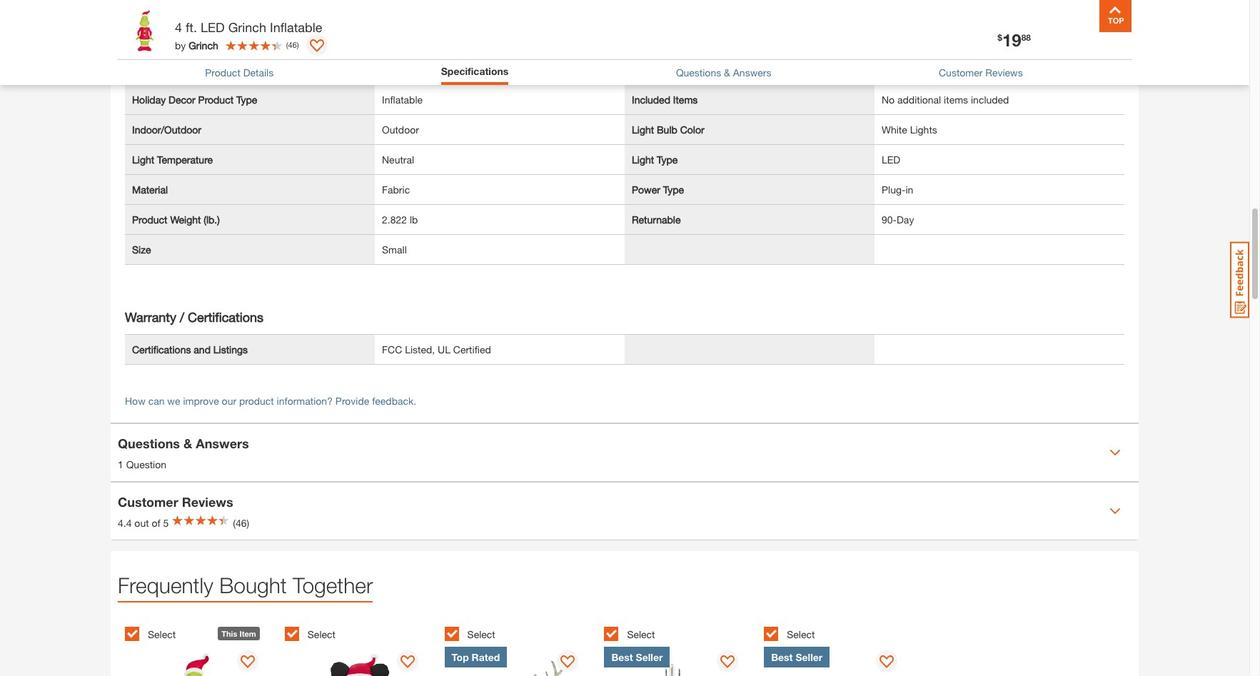 Task type: locate. For each thing, give the bounding box(es) containing it.
product
[[205, 66, 241, 78], [198, 94, 234, 106], [132, 214, 168, 226]]

0 horizontal spatial best
[[612, 652, 633, 664]]

customer up items
[[939, 66, 983, 78]]

select inside 4 / 5 'group'
[[627, 629, 655, 641]]

1 horizontal spatial best seller
[[771, 652, 823, 664]]

3-piece led deer family image
[[445, 647, 582, 676]]

answers inside questions & answers 1 question
[[196, 436, 249, 451]]

certified
[[453, 344, 491, 356]]

1 horizontal spatial questions
[[676, 66, 721, 78]]

weight
[[170, 214, 201, 226]]

reviews
[[986, 66, 1023, 78], [182, 494, 233, 510]]

questions
[[676, 66, 721, 78], [118, 436, 180, 451]]

white lights
[[882, 124, 938, 136]]

questions for questions & answers
[[676, 66, 721, 78]]

light up material
[[132, 154, 154, 166]]

questions inside questions & answers 1 question
[[118, 436, 180, 451]]

certifications up 'listings'
[[188, 309, 264, 325]]

2 best from the left
[[771, 652, 793, 664]]

2 best seller from the left
[[771, 652, 823, 664]]

1 vertical spatial led
[[882, 154, 901, 166]]

improve
[[183, 395, 219, 407]]

0 vertical spatial &
[[724, 66, 731, 78]]

display image for 3 / 5 group
[[560, 656, 575, 670]]

1 select from the left
[[148, 629, 176, 641]]

& for questions & answers 1 question
[[184, 436, 192, 451]]

white
[[882, 124, 908, 136]]

product details
[[205, 66, 274, 78]]

power
[[632, 184, 661, 196]]

select up rated
[[467, 629, 495, 641]]

0 vertical spatial questions
[[676, 66, 721, 78]]

1 horizontal spatial best
[[771, 652, 793, 664]]

rated
[[472, 652, 500, 664]]

5 select from the left
[[787, 629, 815, 641]]

additional
[[898, 94, 941, 106]]

small
[[382, 244, 407, 256]]

product details button
[[205, 65, 274, 80], [205, 65, 274, 80]]

led right ft.
[[201, 19, 225, 35]]

light
[[632, 124, 654, 136], [132, 154, 154, 166], [632, 154, 654, 166]]

select
[[148, 629, 176, 641], [308, 629, 336, 641], [467, 629, 495, 641], [627, 629, 655, 641], [787, 629, 815, 641]]

and
[[194, 344, 211, 356]]

2 select from the left
[[308, 629, 336, 641]]

no
[[882, 64, 895, 76], [882, 94, 895, 106]]

best seller
[[612, 652, 663, 664], [771, 652, 823, 664]]

certifications
[[188, 309, 264, 325], [132, 344, 191, 356]]

0 horizontal spatial customer
[[118, 494, 178, 510]]

0 horizontal spatial grinch
[[189, 39, 218, 51]]

light left bulb
[[632, 124, 654, 136]]

material
[[132, 184, 168, 196]]

provide
[[336, 395, 369, 407]]

how can we improve our product information? provide feedback.
[[125, 395, 416, 407]]

0 horizontal spatial customer reviews
[[118, 494, 233, 510]]

no up white
[[882, 94, 895, 106]]

0 horizontal spatial best seller
[[612, 652, 663, 664]]

led up plug-
[[882, 154, 901, 166]]

max alkaline aaa batteries, 30 pack image
[[764, 647, 902, 676]]

seller inside 4 / 5 'group'
[[636, 652, 663, 664]]

bulb
[[657, 124, 678, 136]]

customer reviews up included
[[939, 66, 1023, 78]]

0 vertical spatial grinch
[[228, 19, 266, 35]]

1 horizontal spatial seller
[[796, 652, 823, 664]]

1 horizontal spatial answers
[[733, 66, 772, 78]]

customer reviews button
[[939, 65, 1023, 80], [939, 65, 1023, 80]]

2 vertical spatial product
[[132, 214, 168, 226]]

best for the "3 outlet power hub adapter" "image"
[[612, 652, 633, 664]]

0 vertical spatial answers
[[733, 66, 772, 78]]

1 vertical spatial customer
[[118, 494, 178, 510]]

temperature
[[157, 154, 213, 166]]

product right decor
[[198, 94, 234, 106]]

1 horizontal spatial &
[[724, 66, 731, 78]]

lb
[[410, 214, 418, 226]]

select down frequently
[[148, 629, 176, 641]]

reviews up included
[[986, 66, 1023, 78]]

holiday
[[132, 94, 166, 106]]

light up power
[[632, 154, 654, 166]]

0 horizontal spatial questions
[[118, 436, 180, 451]]

0 vertical spatial type
[[236, 94, 257, 106]]

0 horizontal spatial inflatable
[[270, 19, 322, 35]]

light for light bulb color
[[632, 124, 654, 136]]

display image inside the 1 / 5 group
[[241, 656, 255, 670]]

select up max alkaline aaa batteries, 30 pack image
[[787, 629, 815, 641]]

reviews up (46)
[[182, 494, 233, 510]]

0 horizontal spatial reviews
[[182, 494, 233, 510]]

0 horizontal spatial &
[[184, 436, 192, 451]]

1 horizontal spatial customer reviews
[[939, 66, 1023, 78]]

display image
[[310, 39, 324, 54], [241, 656, 255, 670], [560, 656, 575, 670], [720, 656, 735, 670], [880, 656, 894, 670]]

included items
[[632, 94, 698, 106]]

type
[[236, 94, 257, 106], [657, 154, 678, 166], [663, 184, 684, 196]]

2 vertical spatial type
[[663, 184, 684, 196]]

customer reviews up 5
[[118, 494, 233, 510]]

warranty / certifications
[[125, 309, 264, 325]]

)
[[297, 40, 299, 49]]

together
[[293, 573, 373, 598]]

inflatable up outdoor
[[382, 94, 423, 106]]

best inside 4 / 5 'group'
[[612, 652, 633, 664]]

1 no from the top
[[882, 64, 895, 76]]

0 horizontal spatial led
[[201, 19, 225, 35]]

led
[[201, 19, 225, 35], [882, 154, 901, 166]]

0 vertical spatial reviews
[[986, 66, 1023, 78]]

1 vertical spatial &
[[184, 436, 192, 451]]

seller
[[636, 652, 663, 664], [796, 652, 823, 664]]

seller for the "3 outlet power hub adapter" "image"
[[636, 652, 663, 664]]

seller inside 5 / 5 group
[[796, 652, 823, 664]]

out
[[135, 517, 149, 529]]

best inside 5 / 5 group
[[771, 652, 793, 664]]

no additional features
[[882, 64, 984, 76]]

no for no additional features
[[882, 64, 895, 76]]

returnable
[[632, 214, 681, 226]]

grinch up product details
[[228, 19, 266, 35]]

information?
[[277, 395, 333, 407]]

light for light type
[[632, 154, 654, 166]]

& for questions & answers
[[724, 66, 731, 78]]

grinch down ft.
[[189, 39, 218, 51]]

answers
[[733, 66, 772, 78], [196, 436, 249, 451]]

certifications down "warranty"
[[132, 344, 191, 356]]

0 vertical spatial no
[[882, 64, 895, 76]]

88
[[1022, 32, 1031, 43]]

display image inside 4 / 5 'group'
[[720, 656, 735, 670]]

1 seller from the left
[[636, 652, 663, 664]]

1 horizontal spatial customer
[[939, 66, 983, 78]]

best seller inside 4 / 5 'group'
[[612, 652, 663, 664]]

1 vertical spatial no
[[882, 94, 895, 106]]

1 best from the left
[[612, 652, 633, 664]]

0 vertical spatial customer
[[939, 66, 983, 78]]

2 seller from the left
[[796, 652, 823, 664]]

inflatable up )
[[270, 19, 322, 35]]

& inside questions & answers 1 question
[[184, 436, 192, 451]]

feedback.
[[372, 395, 416, 407]]

display image inside 5 / 5 group
[[880, 656, 894, 670]]

0 vertical spatial product
[[205, 66, 241, 78]]

0 vertical spatial inflatable
[[270, 19, 322, 35]]

1 vertical spatial questions
[[118, 436, 180, 451]]

type down product details
[[236, 94, 257, 106]]

neutral
[[382, 154, 414, 166]]

product left "details"
[[205, 66, 241, 78]]

questions up question
[[118, 436, 180, 451]]

select up the "3 outlet power hub adapter" "image"
[[627, 629, 655, 641]]

select up 4 ft. led mickey inflatable image
[[308, 629, 336, 641]]

best seller inside 5 / 5 group
[[771, 652, 823, 664]]

no left additional
[[882, 64, 895, 76]]

product down material
[[132, 214, 168, 226]]

90-day
[[882, 214, 914, 226]]

fcc
[[382, 344, 402, 356]]

type down bulb
[[657, 154, 678, 166]]

product for product weight (lb.)
[[132, 214, 168, 226]]

grinch
[[228, 19, 266, 35], [189, 39, 218, 51]]

1 best seller from the left
[[612, 652, 663, 664]]

3 select from the left
[[467, 629, 495, 641]]

select inside 2 / 5 group
[[308, 629, 336, 641]]

light type
[[632, 154, 678, 166]]

christmas
[[132, 34, 178, 46]]

$ 19 88
[[998, 30, 1031, 50]]

$
[[998, 32, 1003, 43]]

select inside 5 / 5 group
[[787, 629, 815, 641]]

(
[[286, 40, 288, 49]]

best for max alkaline aaa batteries, 30 pack image
[[771, 652, 793, 664]]

0 horizontal spatial seller
[[636, 652, 663, 664]]

4 ft. led mickey inflatable image
[[285, 647, 422, 676]]

3 / 5 group
[[445, 619, 597, 676]]

display image for 5 / 5 group
[[880, 656, 894, 670]]

0 horizontal spatial answers
[[196, 436, 249, 451]]

top rated
[[452, 652, 500, 664]]

questions up items
[[676, 66, 721, 78]]

warranty
[[125, 309, 176, 325]]

customer up the 4.4 out of 5
[[118, 494, 178, 510]]

2 no from the top
[[882, 94, 895, 106]]

1 horizontal spatial reviews
[[986, 66, 1023, 78]]

display image inside 3 / 5 group
[[560, 656, 575, 670]]

/
[[180, 309, 184, 325]]

type for neutral
[[657, 154, 678, 166]]

color
[[680, 124, 705, 136]]

4 select from the left
[[627, 629, 655, 641]]

no for no additional items included
[[882, 94, 895, 106]]

customer
[[939, 66, 983, 78], [118, 494, 178, 510]]

frequently
[[118, 573, 213, 598]]

1 vertical spatial inflatable
[[382, 94, 423, 106]]

listings
[[213, 344, 248, 356]]

best
[[612, 652, 633, 664], [771, 652, 793, 664]]

select inside 3 / 5 group
[[467, 629, 495, 641]]

questions & answers button
[[676, 65, 772, 80], [676, 65, 772, 80]]

product image image
[[121, 7, 168, 54]]

1 vertical spatial type
[[657, 154, 678, 166]]

best seller for max alkaline aaa batteries, 30 pack image
[[771, 652, 823, 664]]

1 vertical spatial answers
[[196, 436, 249, 451]]

type right power
[[663, 184, 684, 196]]

customer reviews
[[939, 66, 1023, 78], [118, 494, 233, 510]]

select inside the 1 / 5 group
[[148, 629, 176, 641]]

indoor/outdoor
[[132, 124, 201, 136]]



Task type: describe. For each thing, give the bounding box(es) containing it.
2.822
[[382, 214, 407, 226]]

5 / 5 group
[[764, 619, 917, 676]]

answers for questions & answers
[[733, 66, 772, 78]]

1 horizontal spatial grinch
[[228, 19, 266, 35]]

details
[[243, 66, 274, 78]]

seller for max alkaline aaa batteries, 30 pack image
[[796, 652, 823, 664]]

5
[[163, 517, 169, 529]]

our
[[222, 395, 236, 407]]

power type
[[632, 184, 684, 196]]

theme
[[180, 34, 211, 46]]

ul
[[438, 344, 451, 356]]

items
[[944, 94, 968, 106]]

how can we improve our product information? provide feedback. link
[[125, 395, 416, 407]]

0 vertical spatial customer reviews
[[939, 66, 1023, 78]]

4.4
[[118, 517, 132, 529]]

in
[[906, 184, 914, 196]]

by grinch
[[175, 39, 218, 51]]

caret image
[[1110, 506, 1121, 517]]

question
[[126, 458, 166, 471]]

included
[[632, 94, 671, 106]]

size
[[132, 244, 151, 256]]

caret image
[[1110, 447, 1121, 459]]

items
[[673, 94, 698, 106]]

top
[[452, 652, 469, 664]]

1 / 5 group
[[125, 619, 278, 676]]

features
[[945, 64, 984, 76]]

best seller for the "3 outlet power hub adapter" "image"
[[612, 652, 663, 664]]

plug-
[[882, 184, 906, 196]]

christmas theme
[[132, 34, 211, 46]]

product weight (lb.)
[[132, 214, 220, 226]]

questions & answers 1 question
[[118, 436, 249, 471]]

0 vertical spatial led
[[201, 19, 225, 35]]

4 / 5 group
[[604, 619, 757, 676]]

2.822 lb
[[382, 214, 418, 226]]

(lb.)
[[204, 214, 220, 226]]

4
[[175, 19, 182, 35]]

light for light temperature
[[132, 154, 154, 166]]

product for product details
[[205, 66, 241, 78]]

1 vertical spatial certifications
[[132, 344, 191, 356]]

included
[[971, 94, 1009, 106]]

1 vertical spatial product
[[198, 94, 234, 106]]

90-
[[882, 214, 897, 226]]

day
[[897, 214, 914, 226]]

ft.
[[186, 19, 197, 35]]

19
[[1003, 30, 1022, 50]]

display image
[[401, 656, 415, 670]]

top button
[[1100, 0, 1132, 32]]

(46)
[[233, 517, 249, 529]]

specifications
[[441, 65, 509, 77]]

this item
[[222, 629, 256, 639]]

select for 5 / 5 group
[[787, 629, 815, 641]]

bought
[[219, 573, 287, 598]]

additional
[[898, 64, 943, 76]]

light bulb color
[[632, 124, 705, 136]]

of
[[152, 517, 160, 529]]

item
[[240, 629, 256, 639]]

select for 2 / 5 group
[[308, 629, 336, 641]]

select for 3 / 5 group
[[467, 629, 495, 641]]

questions & answers
[[676, 66, 772, 78]]

1
[[118, 458, 123, 471]]

select for the 1 / 5 group
[[148, 629, 176, 641]]

type for fabric
[[663, 184, 684, 196]]

questions for questions & answers 1 question
[[118, 436, 180, 451]]

answers for questions & answers 1 question
[[196, 436, 249, 451]]

46
[[288, 40, 297, 49]]

by
[[175, 39, 186, 51]]

1 vertical spatial customer reviews
[[118, 494, 233, 510]]

4 ft. led grinch inflatable
[[175, 19, 322, 35]]

certifications and listings
[[132, 344, 248, 356]]

fcc listed, ul certified
[[382, 344, 491, 356]]

1 horizontal spatial inflatable
[[382, 94, 423, 106]]

display image for 4 / 5 'group'
[[720, 656, 735, 670]]

0 vertical spatial certifications
[[188, 309, 264, 325]]

no additional items included
[[882, 94, 1009, 106]]

decor
[[169, 94, 195, 106]]

how
[[125, 395, 146, 407]]

fabric
[[382, 184, 410, 196]]

( 46 )
[[286, 40, 299, 49]]

we
[[167, 395, 180, 407]]

frequently bought together
[[118, 573, 373, 598]]

feedback link image
[[1231, 241, 1250, 319]]

3 outlet power hub adapter image
[[604, 647, 742, 676]]

holiday decor product type
[[132, 94, 257, 106]]

light temperature
[[132, 154, 213, 166]]

select for 4 / 5 'group'
[[627, 629, 655, 641]]

listed,
[[405, 344, 435, 356]]

2 / 5 group
[[285, 619, 437, 676]]

lights
[[910, 124, 938, 136]]

outdoor
[[382, 124, 419, 136]]

can
[[148, 395, 165, 407]]

1 vertical spatial reviews
[[182, 494, 233, 510]]

this
[[222, 629, 237, 639]]

4.4 out of 5
[[118, 517, 169, 529]]

1 vertical spatial grinch
[[189, 39, 218, 51]]

1 horizontal spatial led
[[882, 154, 901, 166]]

plug-in
[[882, 184, 914, 196]]

product
[[239, 395, 274, 407]]



Task type: vqa. For each thing, say whether or not it's contained in the screenshot.
the 'Looks like you're in: 70815'
no



